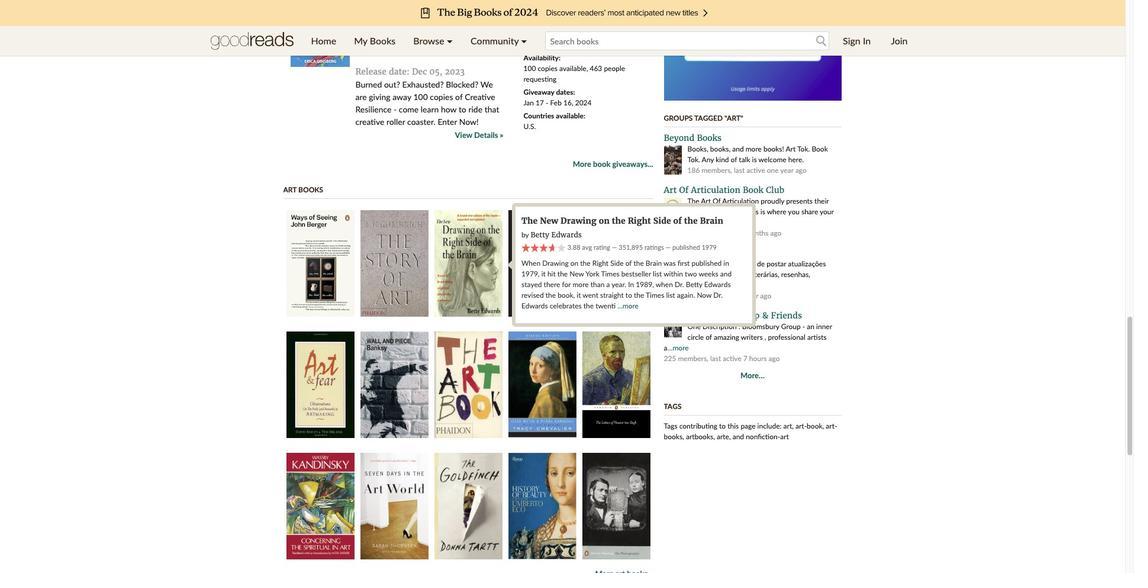 Task type: locate. For each thing, give the bounding box(es) containing it.
…more for bloomsbury
[[668, 344, 689, 352]]

books for beyond books
[[697, 133, 722, 143]]

…more link up 225
[[668, 344, 689, 352]]

right up 351,895
[[628, 216, 651, 226]]

menu
[[302, 26, 536, 56]]

direito n'arte
[[664, 248, 721, 258]]

betty inside the new drawing on the right side of the brain by betty edwards
[[531, 230, 550, 239]]

and up talk in the right top of the page
[[733, 145, 744, 153]]

1 vertical spatial …more
[[718, 281, 739, 290]]

1 vertical spatial right
[[593, 259, 609, 268]]

your
[[820, 207, 834, 216]]

of inside the new drawing on the right side of the brain by betty edwards
[[674, 216, 682, 226]]

of down art of articulation book club image
[[674, 216, 682, 226]]

1 vertical spatial side
[[611, 259, 624, 268]]

— right ratings
[[666, 243, 671, 251]]

1 vertical spatial copies
[[430, 92, 453, 102]]

1 horizontal spatial bloomsbury
[[743, 322, 780, 331]]

0 vertical spatial betty
[[531, 230, 550, 239]]

0 vertical spatial tags
[[664, 402, 682, 411]]

ago down here.
[[796, 166, 807, 175]]

1 vertical spatial edwards
[[705, 280, 731, 289]]

list down when on the right
[[667, 291, 676, 300]]

0 horizontal spatial new
[[540, 216, 559, 226]]

0 horizontal spatial dr.
[[675, 280, 685, 289]]

2 ▾ from the left
[[521, 35, 528, 46]]

▾ for community ▾
[[521, 35, 528, 46]]

1 horizontal spatial of
[[713, 197, 721, 206]]

1 horizontal spatial betty
[[686, 280, 703, 289]]

bloomsbury
[[683, 310, 732, 321], [743, 322, 780, 331]]

0 horizontal spatial in
[[629, 280, 635, 289]]

1 vertical spatial to
[[626, 291, 633, 300]]

the
[[688, 197, 700, 206], [522, 216, 538, 226], [664, 310, 680, 321]]

list
[[653, 270, 662, 278], [667, 291, 676, 300]]

100 inside release           date: dec 05, 2023 burned out? exhausted? blocked? we are giving away 100 copies of creative resilience - come learn how to ride that creative roller coaster. enter now! view details »
[[414, 92, 428, 102]]

york
[[586, 270, 600, 278]]

- up 'roller'
[[394, 105, 397, 115]]

kindle book image
[[524, 9, 584, 24]]

0 vertical spatial books,
[[711, 145, 731, 153]]

new up for
[[570, 270, 584, 278]]

1 vertical spatial book,
[[807, 422, 825, 431]]

group up 'professional' on the right bottom of page
[[782, 322, 801, 331]]

0 horizontal spatial the
[[522, 216, 538, 226]]

0 vertical spatial copies
[[538, 64, 558, 73]]

1 vertical spatial group
[[782, 322, 801, 331]]

edwards up 3.88
[[552, 230, 582, 239]]

by up erica
[[356, 10, 367, 22]]

arte,
[[717, 432, 731, 441]]

of inside the art of articulation proudly presents their official book club! this is where you share your …more 8 members,       last active 11 months ago
[[713, 197, 721, 206]]

1 horizontal spatial ▾
[[521, 35, 528, 46]]

grupo com o objetivo de postar atualizações do podcast, notícias literárias, resenhas, temáticas
[[688, 259, 827, 290]]

betty down do
[[686, 280, 703, 289]]

last down talk in the right top of the page
[[734, 166, 745, 175]]

edwards down podcast,
[[705, 280, 731, 289]]

active left 11
[[715, 229, 734, 238]]

notícias
[[726, 270, 750, 279]]

0 horizontal spatial ▾
[[447, 35, 453, 46]]

year inside …more 1 member,       last active one year ago
[[746, 291, 759, 300]]

0 horizontal spatial book,
[[558, 291, 575, 300]]

join
[[892, 35, 908, 46]]

…more down notícias
[[718, 281, 739, 290]]

1 horizontal spatial tok.
[[798, 145, 811, 153]]

new
[[540, 216, 559, 226], [570, 270, 584, 278]]

0 horizontal spatial -
[[394, 105, 397, 115]]

books!
[[764, 145, 785, 153]]

articulation up club!
[[723, 197, 760, 206]]

giveaway up 17
[[524, 88, 555, 97]]

in
[[864, 35, 871, 46], [629, 280, 635, 289]]

you
[[789, 207, 800, 216]]

ways of seeing image
[[286, 211, 355, 317]]

100 inside giveaway ends in: 18 days and 11:41:03 availability: 100 copies available,         463 people requesting giveaway dates: jan 17         - feb 16, 2024 countries available: u.s.
[[524, 64, 536, 73]]

0 vertical spatial new
[[540, 216, 559, 226]]

it left went
[[577, 291, 581, 300]]

1 horizontal spatial copies
[[538, 64, 558, 73]]

tags up contributing
[[664, 402, 682, 411]]

...more link
[[618, 302, 639, 310]]

0 vertical spatial a
[[607, 280, 610, 289]]

tok. up here.
[[798, 145, 811, 153]]

1 vertical spatial of
[[713, 197, 721, 206]]

copies
[[538, 64, 558, 73], [430, 92, 453, 102]]

creative resilience by erica ginsberg image
[[291, 0, 350, 67]]

1 horizontal spatial more
[[746, 145, 762, 153]]

articulation up official
[[692, 185, 741, 195]]

0 horizontal spatial to
[[459, 105, 467, 115]]

351,895
[[619, 243, 643, 251]]

side inside when drawing on the right side of the brain was first published in 1979, it hit the new york times bestseller list within two weeks and stayed there for more than a year. in 1989, when dr. betty edwards revised the book, it went straight to the times list again. now dr. edwards celebrates the twenti
[[611, 259, 624, 268]]

1 vertical spatial year
[[746, 291, 759, 300]]

0 vertical spatial right
[[628, 216, 651, 226]]

rating
[[594, 243, 611, 251]]

members, inside …more 225 members,       last active 7 hours ago
[[678, 354, 709, 363]]

0 vertical spatial published
[[673, 243, 701, 251]]

and down o
[[721, 270, 732, 278]]

dr.
[[675, 280, 685, 289], [714, 291, 723, 300]]

bloomsbury up one
[[683, 310, 732, 321]]

…more link for articulation
[[688, 218, 709, 227]]

new up betty edwards link
[[540, 216, 559, 226]]

2024
[[576, 98, 592, 107]]

of inside release           date: dec 05, 2023 burned out? exhausted? blocked? we are giving away 100 copies of creative resilience - come learn how to ride that creative roller coaster. enter now! view details »
[[456, 92, 463, 102]]

the up official
[[688, 197, 700, 206]]

podcast,
[[698, 270, 724, 279]]

and down ends
[[550, 40, 561, 49]]

1 horizontal spatial a
[[664, 344, 668, 352]]

amazing
[[714, 333, 740, 342]]

revised
[[522, 291, 544, 300]]

countries
[[524, 111, 555, 120]]

1 vertical spatial one
[[732, 291, 744, 300]]

year down grupo com o objetivo de postar atualizações do podcast, notícias literárias, resenhas, temáticas
[[746, 291, 759, 300]]

more book giveaways...
[[573, 160, 654, 169]]

of right "circle"
[[706, 333, 713, 342]]

book, down for
[[558, 291, 575, 300]]

1 horizontal spatial is
[[761, 207, 766, 216]]

direito
[[664, 248, 693, 258]]

literárias,
[[752, 270, 780, 279]]

0 horizontal spatial more
[[573, 280, 589, 289]]

available,
[[560, 64, 588, 73]]

edwards down the 'revised'
[[522, 302, 548, 310]]

2 vertical spatial to
[[720, 422, 726, 431]]

0 horizontal spatial books,
[[664, 432, 685, 441]]

0 vertical spatial times
[[601, 270, 620, 278]]

— right rating
[[612, 243, 618, 251]]

0 vertical spatial brain
[[701, 216, 724, 226]]

1 horizontal spatial times
[[646, 291, 665, 300]]

times down when on the right
[[646, 291, 665, 300]]

,
[[765, 333, 767, 342]]

is
[[753, 155, 757, 164], [761, 207, 766, 216]]

on up rating
[[599, 216, 610, 226]]

members, down "circle"
[[678, 354, 709, 363]]

groups tagged "art"
[[664, 114, 744, 123]]

last inside the art of articulation proudly presents their official book club! this is where you share your …more 8 members,       last active 11 months ago
[[703, 229, 713, 238]]

when
[[522, 259, 541, 268]]

0 vertical spatial members,
[[702, 166, 733, 175]]

dec
[[412, 67, 427, 77]]

-
[[546, 98, 549, 107], [394, 105, 397, 115], [803, 322, 806, 331]]

1 horizontal spatial —
[[666, 243, 671, 251]]

0 horizontal spatial books
[[299, 186, 324, 195]]

- inside giveaway ends in: 18 days and 11:41:03 availability: 100 copies available,         463 people requesting giveaway dates: jan 17         - feb 16, 2024 countries available: u.s.
[[546, 98, 549, 107]]

members,
[[702, 166, 733, 175], [670, 229, 701, 238], [678, 354, 709, 363]]

1 horizontal spatial -
[[546, 98, 549, 107]]

▾ inside popup button
[[447, 35, 453, 46]]

the inside the new drawing on the right side of the brain by betty edwards
[[522, 216, 538, 226]]

0 vertical spatial giveaway
[[524, 30, 555, 39]]

1 vertical spatial books
[[697, 133, 722, 143]]

last down amazing
[[711, 354, 722, 363]]

1 vertical spatial more
[[573, 280, 589, 289]]

dr. up the member,
[[675, 280, 685, 289]]

1 vertical spatial times
[[646, 291, 665, 300]]

1 tags from the top
[[664, 402, 682, 411]]

groups tagged "art" link
[[664, 114, 744, 123]]

tok. up 186 on the right
[[688, 155, 701, 164]]

months
[[746, 229, 769, 238]]

books inside menu
[[370, 35, 396, 46]]

0 vertical spatial side
[[654, 216, 672, 226]]

2 vertical spatial members,
[[678, 354, 709, 363]]

a right than
[[607, 280, 610, 289]]

copies down availability:
[[538, 64, 558, 73]]

1 vertical spatial giveaway
[[524, 88, 555, 97]]

art-
[[796, 422, 807, 431], [827, 422, 838, 431]]

kind
[[716, 155, 730, 164]]

…more 1 member,       last active one year ago
[[664, 281, 772, 300]]

0 vertical spatial it
[[542, 270, 546, 278]]

of inside when drawing on the right side of the brain was first published in 1979, it hit the new york times bestseller list within two weeks and stayed there for more than a year. in 1989, when dr. betty edwards revised the book, it went straight to the times list again. now dr. edwards celebrates the twenti
[[626, 259, 632, 268]]

ago up &
[[761, 291, 772, 300]]

on inside when drawing on the right side of the brain was first published in 1979, it hit the new york times bestseller list within two weeks and stayed there for more than a year. in 1989, when dr. betty edwards revised the book, it went straight to the times list again. now dr. edwards celebrates the twenti
[[571, 259, 579, 268]]

2 horizontal spatial edwards
[[705, 280, 731, 289]]

a up 225
[[664, 344, 668, 352]]

1 horizontal spatial book,
[[807, 422, 825, 431]]

is right talk in the right top of the page
[[753, 155, 757, 164]]

- right 17
[[546, 98, 549, 107]]

...more
[[618, 302, 639, 310]]

by
[[356, 10, 367, 22], [522, 230, 529, 239]]

the up the york
[[581, 259, 591, 268]]

the bloomsbury group & friends image
[[664, 323, 682, 338]]

year down here.
[[781, 166, 794, 175]]

the inside the art of articulation proudly presents their official book club! this is where you share your …more 8 members,       last active 11 months ago
[[688, 197, 700, 206]]

and inside books, books, and more books! art tok. book tok. any kind of talk is welcome here. 186 members,       last active one year ago
[[733, 145, 744, 153]]

one up 'the bloomsbury group & friends'
[[732, 291, 744, 300]]

2 vertical spatial edwards
[[522, 302, 548, 310]]

side down 3.88 avg rating — 351,895 ratings
[[611, 259, 624, 268]]

2 vertical spatial book
[[710, 207, 727, 216]]

0 vertical spatial by
[[356, 10, 367, 22]]

▾ inside popup button
[[521, 35, 528, 46]]

was
[[664, 259, 676, 268]]

book left club!
[[710, 207, 727, 216]]

…more link down official
[[688, 218, 709, 227]]

books, inside the tags contributing to this page include: art, art-book, art- books, artbooks, arte, and nonfiction-art
[[664, 432, 685, 441]]

0 horizontal spatial —
[[612, 243, 618, 251]]

book right books!
[[812, 145, 829, 153]]

direito n'arte image
[[664, 261, 682, 278]]

books, up kind
[[711, 145, 731, 153]]

16,
[[564, 98, 574, 107]]

1 horizontal spatial book
[[743, 185, 764, 195]]

feb
[[551, 98, 562, 107]]

1 vertical spatial published
[[692, 259, 722, 268]]

and inside giveaway ends in: 18 days and 11:41:03 availability: 100 copies available,         463 people requesting giveaway dates: jan 17         - feb 16, 2024 countries available: u.s.
[[550, 40, 561, 49]]

…more link for group
[[668, 344, 689, 352]]

0 horizontal spatial by
[[356, 10, 367, 22]]

0 horizontal spatial copies
[[430, 92, 453, 102]]

first
[[678, 259, 690, 268]]

dr. right now at the right bottom
[[714, 291, 723, 300]]

more…
[[741, 371, 765, 380]]

beyond books link
[[664, 133, 722, 143]]

of inside books, books, and more books! art tok. book tok. any kind of talk is welcome here. 186 members,       last active one year ago
[[731, 155, 738, 164]]

0 vertical spatial year
[[781, 166, 794, 175]]

…more up 225
[[668, 344, 689, 352]]

book
[[594, 160, 611, 169]]

circle
[[688, 333, 704, 342]]

on down 3.88
[[571, 259, 579, 268]]

right up the york
[[593, 259, 609, 268]]

- inside release           date: dec 05, 2023 burned out? exhausted? blocked? we are giving away 100 copies of creative resilience - come learn how to ride that creative roller coaster. enter now! view details »
[[394, 105, 397, 115]]

is inside the art of articulation proudly presents their official book club! this is where you share your …more 8 members,       last active 11 months ago
[[761, 207, 766, 216]]

1 vertical spatial book
[[743, 185, 764, 195]]

group up :
[[735, 310, 760, 321]]

weeks
[[699, 270, 719, 278]]

group inside one discription : bloomsbury group - an inner circle of amazing writers , professional artists a
[[782, 322, 801, 331]]

brain inside the new drawing on the right side of the brain by betty edwards
[[701, 216, 724, 226]]

bloomsbury up "," at the bottom right of the page
[[743, 322, 780, 331]]

book, right art,
[[807, 422, 825, 431]]

…more down official
[[688, 218, 709, 227]]

history of beauty image
[[509, 453, 577, 560]]

by up when
[[522, 230, 529, 239]]

…more link down notícias
[[718, 281, 739, 290]]

of up bestseller
[[626, 259, 632, 268]]

brain left club!
[[701, 216, 724, 226]]

▾ for browse ▾
[[447, 35, 453, 46]]

8
[[664, 229, 668, 238]]

0 vertical spatial of
[[680, 185, 689, 195]]

of down blocked?
[[456, 92, 463, 102]]

(goodreads author)
[[356, 23, 482, 48]]

active left 7
[[723, 354, 742, 363]]

to inside when drawing on the right side of the brain was first published in 1979, it hit the new york times bestseller list within two weeks and stayed there for more than a year. in 1989, when dr. betty edwards revised the book, it went straight to the times list again. now dr. edwards celebrates the twenti
[[626, 291, 633, 300]]

…more inside …more 225 members,       last active 7 hours ago
[[668, 344, 689, 352]]

0 horizontal spatial one
[[732, 291, 744, 300]]

in inside when drawing on the right side of the brain was first published in 1979, it hit the new york times bestseller list within two weeks and stayed there for more than a year. in 1989, when dr. betty edwards revised the book, it went straight to the times list again. now dr. edwards celebrates the twenti
[[629, 280, 635, 289]]

stayed
[[522, 280, 542, 289]]

— published 1979
[[664, 243, 717, 251]]

▾ right 'browse' at the left of the page
[[447, 35, 453, 46]]

it left hit
[[542, 270, 546, 278]]

art and fear: observations on the perils (and rewards) of artmaking image
[[286, 332, 355, 439]]

new inside the new drawing on the right side of the brain by betty edwards
[[540, 216, 559, 226]]

where
[[767, 207, 787, 216]]

com
[[710, 259, 723, 268]]

side up "8"
[[654, 216, 672, 226]]

2 horizontal spatial book
[[812, 145, 829, 153]]

and inside the tags contributing to this page include: art, art-book, art- books, artbooks, arte, and nonfiction-art
[[733, 432, 745, 441]]

last inside …more 225 members,       last active 7 hours ago
[[711, 354, 722, 363]]

1 ▾ from the left
[[447, 35, 453, 46]]

more… link
[[664, 370, 842, 381]]

art of articulation book club
[[664, 185, 785, 195]]

the new drawing on the right side of the brain link
[[522, 216, 724, 226]]

1 vertical spatial in
[[629, 280, 635, 289]]

last down temáticas
[[699, 291, 710, 300]]

of inside one discription : bloomsbury group - an inner circle of amazing writers , professional artists a
[[706, 333, 713, 342]]

for
[[562, 280, 571, 289]]

published up first in the top of the page
[[673, 243, 701, 251]]

1 vertical spatial bloomsbury
[[743, 322, 780, 331]]

drawing up betty edwards link
[[561, 216, 597, 226]]

discription
[[703, 322, 737, 331]]

betty up when
[[531, 230, 550, 239]]

do
[[688, 270, 696, 279]]

2 tags from the top
[[664, 422, 678, 431]]

away
[[393, 92, 412, 102]]

the right hit
[[558, 270, 568, 278]]

active down temáticas
[[712, 291, 730, 300]]

the up "the bloomsbury group & friends" icon
[[664, 310, 680, 321]]

burned
[[356, 80, 382, 90]]

0 vertical spatial articulation
[[692, 185, 741, 195]]

side
[[654, 216, 672, 226], [611, 259, 624, 268]]

active inside books, books, and more books! art tok. book tok. any kind of talk is welcome here. 186 members,       last active one year ago
[[747, 166, 766, 175]]

book up this
[[743, 185, 764, 195]]

…more inside …more 1 member,       last active one year ago
[[718, 281, 739, 290]]

page
[[741, 422, 756, 431]]

tags left contributing
[[664, 422, 678, 431]]

ago inside …more 225 members,       last active 7 hours ago
[[769, 354, 780, 363]]

3.88 avg rating — 351,895 ratings
[[566, 243, 664, 251]]

ago right "hours"
[[769, 354, 780, 363]]

the goldfinch image
[[434, 453, 503, 560]]

brain inside when drawing on the right side of the brain was first published in 1979, it hit the new york times bestseller list within two weeks and stayed there for more than a year. in 1989, when dr. betty edwards revised the book, it went straight to the times list again. now dr. edwards celebrates the twenti
[[646, 259, 662, 268]]

girl with a pearl earring image
[[509, 332, 577, 439]]

0 vertical spatial book
[[812, 145, 829, 153]]

seven days in the art world image
[[360, 453, 429, 560]]

member,
[[670, 291, 697, 300]]

art inside books, books, and more books! art tok. book tok. any kind of talk is welcome here. 186 members,       last active one year ago
[[786, 145, 796, 153]]

▾ left days
[[521, 35, 528, 46]]

advertisement element
[[664, 0, 842, 101]]

come
[[399, 105, 419, 115]]

2 horizontal spatial to
[[720, 422, 726, 431]]

books, left artbooks,
[[664, 432, 685, 441]]

0 horizontal spatial bloomsbury
[[683, 310, 732, 321]]

published down "n'arte"
[[692, 259, 722, 268]]

more up talk in the right top of the page
[[746, 145, 762, 153]]

giveaway up days
[[524, 30, 555, 39]]

active inside …more 1 member,       last active one year ago
[[712, 291, 730, 300]]

1 vertical spatial a
[[664, 344, 668, 352]]

of up art of articulation book club image
[[680, 185, 689, 195]]

giving
[[369, 92, 391, 102]]

…more for n'arte
[[718, 281, 739, 290]]

drawing up hit
[[543, 259, 569, 268]]

browse
[[414, 35, 445, 46]]

the new drawing on the right side of the brain image
[[434, 211, 503, 317]]

the up betty edwards link
[[522, 216, 538, 226]]

1 vertical spatial betty
[[686, 280, 703, 289]]

that
[[485, 105, 500, 115]]

100 down exhausted?
[[414, 92, 428, 102]]

active
[[747, 166, 766, 175], [715, 229, 734, 238], [712, 291, 730, 300], [723, 354, 742, 363]]

book inside books, books, and more books! art tok. book tok. any kind of talk is welcome here. 186 members,       last active one year ago
[[812, 145, 829, 153]]

tags inside the tags contributing to this page include: art, art-book, art- books, artbooks, arte, and nonfiction-art
[[664, 422, 678, 431]]

more right for
[[573, 280, 589, 289]]

0 vertical spatial dr.
[[675, 280, 685, 289]]

2 horizontal spatial books
[[697, 133, 722, 143]]

0 vertical spatial is
[[753, 155, 757, 164]]

ago right months
[[771, 229, 782, 238]]

0 vertical spatial …more link
[[688, 218, 709, 227]]

1 horizontal spatial to
[[626, 291, 633, 300]]

1 horizontal spatial the
[[664, 310, 680, 321]]

view
[[455, 131, 473, 140]]

1 horizontal spatial 100
[[524, 64, 536, 73]]

3.88
[[568, 243, 581, 251]]

objetivo
[[730, 259, 756, 268]]

0 vertical spatial drawing
[[561, 216, 597, 226]]

2 vertical spatial books
[[299, 186, 324, 195]]

0 horizontal spatial right
[[593, 259, 609, 268]]

join link
[[883, 26, 917, 56]]

the for art
[[688, 197, 700, 206]]

of left talk in the right top of the page
[[731, 155, 738, 164]]

0 horizontal spatial side
[[611, 259, 624, 268]]

bloomsbury inside one discription : bloomsbury group - an inner circle of amazing writers , professional artists a
[[743, 322, 780, 331]]

0 vertical spatial group
[[735, 310, 760, 321]]

1 horizontal spatial list
[[667, 291, 676, 300]]

tagged
[[695, 114, 723, 123]]

members, up — published 1979
[[670, 229, 701, 238]]

published inside when drawing on the right side of the brain was first published in 1979, it hit the new york times bestseller list within two weeks and stayed there for more than a year. in 1989, when dr. betty edwards revised the book, it went straight to the times list again. now dr. edwards celebrates the twenti
[[692, 259, 722, 268]]

0 horizontal spatial art-
[[796, 422, 807, 431]]

the for bloomsbury
[[664, 310, 680, 321]]

0 horizontal spatial betty
[[531, 230, 550, 239]]

u.s.
[[524, 122, 536, 131]]

side inside the new drawing on the right side of the brain by betty edwards
[[654, 216, 672, 226]]

1 vertical spatial drawing
[[543, 259, 569, 268]]

list up when on the right
[[653, 270, 662, 278]]

0 horizontal spatial times
[[601, 270, 620, 278]]

1 vertical spatial brain
[[646, 259, 662, 268]]

1 horizontal spatial group
[[782, 322, 801, 331]]

members, inside the art of articulation proudly presents their official book club! this is where you share your …more 8 members,       last active 11 months ago
[[670, 229, 701, 238]]

0 vertical spatial book,
[[558, 291, 575, 300]]

active down talk in the right top of the page
[[747, 166, 766, 175]]



Task type: vqa. For each thing, say whether or not it's contained in the screenshot.
…more within The Art Of Articulation proudly presents their official Book Club! This is where you share your …more 8 members,       last active 11 months ago
yes



Task type: describe. For each thing, give the bounding box(es) containing it.
giveaway ends in: 18 days and 11:41:03 availability: 100 copies available,         463 people requesting giveaway dates: jan 17         - feb 16, 2024 countries available: u.s.
[[524, 30, 626, 131]]

coaster.
[[408, 117, 436, 127]]

presents
[[787, 197, 813, 206]]

more
[[573, 160, 592, 169]]

ride
[[469, 105, 483, 115]]

- for date:
[[394, 105, 397, 115]]

2023
[[445, 67, 465, 77]]

a inside one discription : bloomsbury group - an inner circle of amazing writers , professional artists a
[[664, 344, 668, 352]]

this
[[746, 207, 759, 216]]

resilience
[[356, 105, 392, 115]]

the artist's way: a spiritual path to higher creativity image
[[583, 211, 651, 317]]

book, inside when drawing on the right side of the brain was first published in 1979, it hit the new york times bestseller list within two weeks and stayed there for more than a year. in 1989, when dr. betty edwards revised the book, it went straight to the times list again. now dr. edwards celebrates the twenti
[[558, 291, 575, 300]]

there
[[544, 280, 561, 289]]

proudly
[[761, 197, 785, 206]]

resenhas,
[[782, 270, 811, 279]]

art books link
[[283, 186, 324, 195]]

2 giveaway from the top
[[524, 88, 555, 97]]

now
[[697, 291, 712, 300]]

active inside the art of articulation proudly presents their official book club! this is where you share your …more 8 members,       last active 11 months ago
[[715, 229, 734, 238]]

books, inside books, books, and more books! art tok. book tok. any kind of talk is welcome here. 186 members,       last active one year ago
[[711, 145, 731, 153]]

year.
[[612, 280, 627, 289]]

05,
[[430, 67, 443, 77]]

ago inside books, books, and more books! art tok. book tok. any kind of talk is welcome here. 186 members,       last active one year ago
[[796, 166, 807, 175]]

2 art- from the left
[[827, 422, 838, 431]]

release           date: dec 05, 2023 burned out? exhausted? blocked? we are giving away 100 copies of creative resilience - come learn how to ride that creative roller coaster. enter now! view details »
[[356, 67, 504, 140]]

the bloomsbury group & friends
[[664, 310, 803, 321]]

ago inside the art of articulation proudly presents their official book club! this is where you share your …more 8 members,       last active 11 months ago
[[771, 229, 782, 238]]

the down 1989,
[[634, 291, 645, 300]]

1 — from the left
[[612, 243, 618, 251]]

0 vertical spatial bloomsbury
[[683, 310, 732, 321]]

…more inside the art of articulation proudly presents their official book club! this is where you share your …more 8 members,       last active 11 months ago
[[688, 218, 709, 227]]

learn
[[421, 105, 439, 115]]

sign in
[[844, 35, 871, 46]]

0 vertical spatial tok.
[[798, 145, 811, 153]]

the up bestseller
[[634, 259, 644, 268]]

are
[[356, 92, 367, 102]]

the for new
[[522, 216, 538, 226]]

1 horizontal spatial dr.
[[714, 291, 723, 300]]

1
[[664, 291, 668, 300]]

beyond books
[[664, 133, 722, 143]]

right inside the new drawing on the right side of the brain by betty edwards
[[628, 216, 651, 226]]

again.
[[677, 291, 696, 300]]

17
[[536, 98, 544, 107]]

the down went
[[584, 302, 594, 310]]

hours
[[750, 354, 767, 363]]

is inside books, books, and more books! art tok. book tok. any kind of talk is welcome here. 186 members,       last active one year ago
[[753, 155, 757, 164]]

home
[[311, 35, 337, 46]]

7
[[744, 354, 748, 363]]

copies inside giveaway ends in: 18 days and 11:41:03 availability: 100 copies available,         463 people requesting giveaway dates: jan 17         - feb 16, 2024 countries available: u.s.
[[538, 64, 558, 73]]

home link
[[302, 26, 345, 56]]

tags for tags
[[664, 402, 682, 411]]

ago inside …more 1 member,       last active one year ago
[[761, 291, 772, 300]]

days
[[534, 40, 548, 49]]

new inside when drawing on the right side of the brain was first published in 1979, it hit the new york times bestseller list within two weeks and stayed there for more than a year. in 1989, when dr. betty edwards revised the book, it went straight to the times list again. now dr. edwards celebrates the twenti
[[570, 270, 584, 278]]

betty inside when drawing on the right side of the brain was first published in 1979, it hit the new york times bestseller list within two weeks and stayed there for more than a year. in 1989, when dr. betty edwards revised the book, it went straight to the times list again. now dr. edwards celebrates the twenti
[[686, 280, 703, 289]]

one
[[688, 322, 701, 331]]

year inside books, books, and more books! art tok. book tok. any kind of talk is welcome here. 186 members,       last active one year ago
[[781, 166, 794, 175]]

articulation inside the art of articulation proudly presents their official book club! this is where you share your …more 8 members,       last active 11 months ago
[[723, 197, 760, 206]]

one discription : bloomsbury group - an inner circle of amazing writers , professional artists a
[[664, 322, 833, 352]]

exhausted?
[[403, 80, 444, 90]]

book inside the art of articulation proudly presents their official book club! this is where you share your …more 8 members,       last active 11 months ago
[[710, 207, 727, 216]]

0 horizontal spatial edwards
[[522, 302, 548, 310]]

art of articulation book club image
[[664, 198, 682, 216]]

225
[[664, 354, 677, 363]]

1989,
[[636, 280, 654, 289]]

Search books text field
[[545, 31, 830, 50]]

art
[[781, 432, 790, 441]]

friends
[[772, 310, 803, 321]]

a inside when drawing on the right side of the brain was first published in 1979, it hit the new york times bestseller list within two weeks and stayed there for more than a year. in 1989, when dr. betty edwards revised the book, it went straight to the times list again. now dr. edwards celebrates the twenti
[[607, 280, 610, 289]]

enter
[[438, 117, 457, 127]]

betty edwards link
[[531, 230, 582, 239]]

and inside when drawing on the right side of the brain was first published in 1979, it hit the new york times bestseller list within two weeks and stayed there for more than a year. in 1989, when dr. betty edwards revised the book, it went straight to the times list again. now dr. edwards celebrates the twenti
[[721, 270, 732, 278]]

more inside when drawing on the right side of the brain was first published in 1979, it hit the new york times bestseller list within two weeks and stayed there for more than a year. in 1989, when dr. betty edwards revised the book, it went straight to the times list again. now dr. edwards celebrates the twenti
[[573, 280, 589, 289]]

tags contributing to this page include: art, art-book, art- books, artbooks, arte, and nonfiction-art
[[664, 422, 838, 441]]

my books
[[354, 35, 396, 46]]

we
[[481, 80, 493, 90]]

more book giveaways... link
[[573, 160, 654, 169]]

18
[[524, 40, 532, 49]]

now!
[[460, 117, 479, 127]]

artbooks,
[[686, 432, 715, 441]]

book, inside the tags contributing to this page include: art, art-book, art- books, artbooks, arte, and nonfiction-art
[[807, 422, 825, 431]]

the down the "there"
[[546, 291, 556, 300]]

sign in link
[[835, 26, 880, 56]]

by inside the new drawing on the right side of the brain by betty edwards
[[522, 230, 529, 239]]

club!
[[728, 207, 745, 216]]

the most anticipated books of 2024 image
[[89, 0, 1037, 26]]

drawing inside when drawing on the right side of the brain was first published in 1979, it hit the new york times bestseller list within two weeks and stayed there for more than a year. in 1989, when dr. betty edwards revised the book, it went straight to the times list again. now dr. edwards celebrates the twenti
[[543, 259, 569, 268]]

my books link
[[345, 26, 405, 56]]

books,
[[688, 145, 709, 153]]

- for ends
[[546, 98, 549, 107]]

members, inside books, books, and more books! art tok. book tok. any kind of talk is welcome here. 186 members,       last active one year ago
[[702, 166, 733, 175]]

1 art- from the left
[[796, 422, 807, 431]]

2 — from the left
[[666, 243, 671, 251]]

author)
[[356, 36, 393, 48]]

1 giveaway from the top
[[524, 30, 555, 39]]

:
[[739, 322, 741, 331]]

the up 3.88 avg rating — 351,895 ratings
[[612, 216, 626, 226]]

community ▾
[[471, 35, 528, 46]]

art inside the art of articulation proudly presents their official book club! this is where you share your …more 8 members,       last active 11 months ago
[[701, 197, 711, 206]]

&
[[763, 310, 769, 321]]

tags for tags contributing to this page include: art, art-book, art- books, artbooks, arte, and nonfiction-art
[[664, 422, 678, 431]]

on inside the new drawing on the right side of the brain by betty edwards
[[599, 216, 610, 226]]

to inside the tags contributing to this page include: art, art-book, art- books, artbooks, arte, and nonfiction-art
[[720, 422, 726, 431]]

…more 225 members,       last active 7 hours ago
[[664, 344, 780, 363]]

one inside books, books, and more books! art tok. book tok. any kind of talk is welcome here. 186 members,       last active one year ago
[[768, 166, 779, 175]]

0 horizontal spatial it
[[542, 270, 546, 278]]

steal like an artist: 10 things nobody told you about being creative image
[[509, 211, 577, 317]]

artists
[[808, 333, 827, 342]]

the art book image
[[434, 332, 503, 439]]

more inside books, books, and more books! art tok. book tok. any kind of talk is welcome here. 186 members,       last active one year ago
[[746, 145, 762, 153]]

wall and piece image
[[360, 332, 429, 439]]

the up — published 1979
[[685, 216, 698, 226]]

grupo
[[688, 259, 708, 268]]

straight
[[601, 291, 624, 300]]

how
[[441, 105, 457, 115]]

books for my books
[[370, 35, 396, 46]]

drawing inside the new drawing on the right side of the brain by betty edwards
[[561, 216, 597, 226]]

available:
[[556, 111, 586, 120]]

right inside when drawing on the right side of the brain was first published in 1979, it hit the new york times bestseller list within two weeks and stayed there for more than a year. in 1989, when dr. betty edwards revised the book, it went straight to the times list again. now dr. edwards celebrates the twenti
[[593, 259, 609, 268]]

professional
[[769, 333, 806, 342]]

sign
[[844, 35, 861, 46]]

inner
[[817, 322, 833, 331]]

their
[[815, 197, 830, 206]]

beyond books image
[[664, 146, 682, 175]]

this
[[728, 422, 739, 431]]

the art of articulation proudly presents their official book club! this is where you share your …more 8 members,       last active 11 months ago
[[664, 197, 834, 238]]

0 vertical spatial in
[[864, 35, 871, 46]]

the letters of vincent van gogh image
[[583, 332, 651, 439]]

0 horizontal spatial list
[[653, 270, 662, 278]]

1979
[[702, 243, 717, 251]]

erica ginsberg link
[[356, 23, 425, 35]]

in:
[[573, 30, 581, 39]]

0 horizontal spatial tok.
[[688, 155, 701, 164]]

1 horizontal spatial it
[[577, 291, 581, 300]]

ends
[[556, 30, 571, 39]]

here.
[[789, 155, 804, 164]]

0 horizontal spatial of
[[680, 185, 689, 195]]

art of articulation book club link
[[664, 185, 785, 195]]

menu containing home
[[302, 26, 536, 56]]

on photography image
[[583, 453, 651, 560]]

art,
[[784, 422, 794, 431]]

jan
[[524, 98, 534, 107]]

1 vertical spatial …more link
[[718, 281, 739, 290]]

Search for books to add to your shelves search field
[[545, 31, 830, 50]]

club
[[766, 185, 785, 195]]

books, books, and more books! art tok. book tok. any kind of talk is welcome here. 186 members,       last active one year ago
[[688, 145, 829, 175]]

details
[[474, 131, 498, 140]]

last inside …more 1 member,       last active one year ago
[[699, 291, 710, 300]]

active inside …more 225 members,       last active 7 hours ago
[[723, 354, 742, 363]]

to inside release           date: dec 05, 2023 burned out? exhausted? blocked? we are giving away 100 copies of creative resilience - come learn how to ride that creative roller coaster. enter now! view details »
[[459, 105, 467, 115]]

concerning the spiritual in art image
[[286, 453, 355, 560]]

edwards inside the new drawing on the right side of the brain by betty edwards
[[552, 230, 582, 239]]

- inside one discription : bloomsbury group - an inner circle of amazing writers , professional artists a
[[803, 322, 806, 331]]

creative
[[465, 92, 496, 102]]

books for art books
[[299, 186, 324, 195]]

copies inside release           date: dec 05, 2023 burned out? exhausted? blocked? we are giving away 100 copies of creative resilience - come learn how to ride that creative roller coaster. enter now! view details »
[[430, 92, 453, 102]]

celebrates
[[550, 302, 582, 310]]

last inside books, books, and more books! art tok. book tok. any kind of talk is welcome here. 186 members,       last active one year ago
[[734, 166, 745, 175]]

one inside …more 1 member,       last active one year ago
[[732, 291, 744, 300]]

the story of art image
[[360, 211, 429, 317]]

talk
[[739, 155, 751, 164]]

any
[[702, 155, 714, 164]]

art books
[[283, 186, 324, 195]]

official
[[688, 207, 709, 216]]

in
[[724, 259, 730, 268]]



